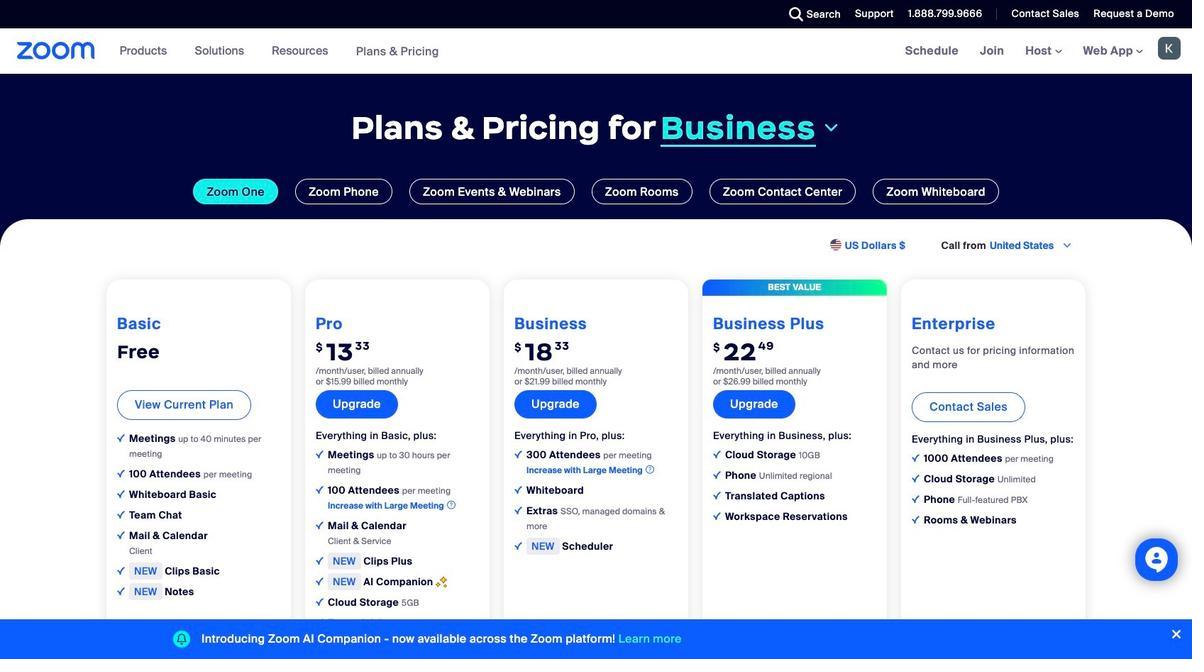 Task type: describe. For each thing, give the bounding box(es) containing it.
profile picture image
[[1159, 37, 1182, 60]]

meetings navigation
[[895, 28, 1193, 75]]

zoom logo image
[[17, 42, 95, 60]]

show options image
[[1062, 240, 1074, 252]]



Task type: locate. For each thing, give the bounding box(es) containing it.
ok image
[[515, 451, 523, 458], [714, 471, 721, 479], [912, 475, 920, 483], [714, 492, 721, 500], [515, 507, 523, 515], [117, 511, 125, 519], [714, 512, 721, 520], [912, 516, 920, 524], [316, 557, 324, 565], [117, 567, 125, 575], [316, 578, 324, 586], [316, 598, 324, 606]]

Country/Region text field
[[989, 239, 1062, 253]]

main content
[[0, 28, 1193, 660]]

product information navigation
[[109, 28, 450, 75]]

tabs of zoom services tab list
[[21, 179, 1172, 204]]

banner
[[0, 28, 1193, 75]]

ok image
[[117, 434, 125, 442], [316, 451, 324, 458], [714, 451, 721, 458], [912, 454, 920, 462], [117, 470, 125, 478], [316, 486, 324, 494], [515, 486, 523, 494], [117, 491, 125, 498], [912, 495, 920, 503], [316, 522, 324, 529], [117, 532, 125, 540], [515, 542, 523, 550], [117, 588, 125, 596], [316, 619, 324, 627]]

help outline image
[[447, 499, 456, 512]]

down image
[[822, 120, 841, 137]]

help outline image
[[646, 463, 655, 476]]



Task type: vqa. For each thing, say whether or not it's contained in the screenshot.
the
no



